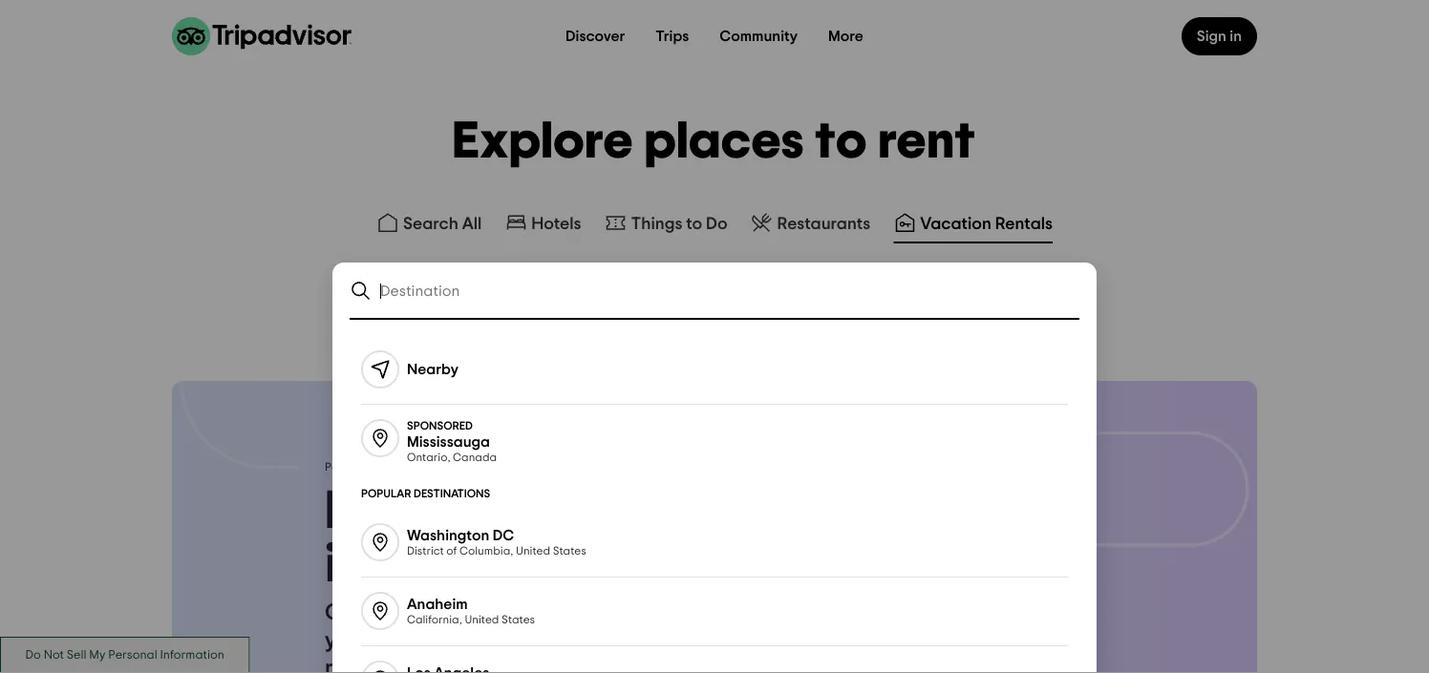 Task type: describe. For each thing, give the bounding box(es) containing it.
beta
[[414, 463, 440, 474]]

restaurants
[[777, 215, 870, 232]]

mississauga
[[407, 434, 490, 449]]

trips button
[[640, 17, 704, 55]]

discover button
[[550, 17, 640, 55]]

0 horizontal spatial by
[[373, 462, 386, 473]]

tab list containing search all
[[0, 203, 1429, 247]]

a for personalized
[[368, 602, 382, 625]]

0 vertical spatial in
[[1230, 29, 1242, 44]]

restaurants link
[[750, 211, 870, 234]]

sign in
[[1197, 29, 1242, 44]]

vacation rentals
[[920, 215, 1053, 232]]

places
[[645, 116, 804, 168]]

canada
[[453, 452, 497, 463]]

itinerary
[[526, 602, 613, 625]]

explore
[[453, 116, 634, 168]]

vacation rentals button
[[890, 207, 1057, 244]]

sign
[[1197, 29, 1226, 44]]

community button
[[704, 17, 813, 55]]

tripadvisor image
[[172, 17, 352, 55]]

search all
[[403, 215, 482, 232]]

do
[[706, 215, 727, 232]]

ai
[[389, 462, 399, 473]]

minutes
[[378, 538, 563, 592]]

discover
[[566, 29, 625, 44]]

anaheim
[[407, 597, 468, 612]]

community
[[720, 29, 798, 44]]

nearby
[[407, 362, 458, 377]]

hotels
[[531, 215, 581, 232]]

1 horizontal spatial to
[[815, 116, 868, 168]]

trips
[[656, 29, 689, 44]]

build
[[325, 485, 442, 538]]

and
[[611, 630, 652, 652]]

more
[[828, 29, 863, 44]]

rent
[[878, 116, 976, 168]]

guided
[[373, 630, 446, 652]]

to inside button
[[686, 215, 702, 232]]

get a personalized itinerary just for you, guided by traveler tips and reviews.
[[325, 602, 689, 673]]

united inside anaheim california, united states
[[465, 615, 499, 626]]

personalized
[[387, 602, 521, 625]]

restaurants button
[[747, 207, 874, 244]]

hotels link
[[505, 211, 581, 234]]

hotels button
[[501, 207, 585, 244]]

popular destinations
[[361, 488, 490, 500]]

sponsored mississauga ontario, canada
[[407, 420, 497, 463]]

tips
[[568, 630, 606, 652]]

things to do
[[631, 215, 727, 232]]

california,
[[407, 615, 462, 626]]



Task type: vqa. For each thing, say whether or not it's contained in the screenshot.
Build a trip in minutes Get a personalized itinerary just for you, guided by traveler tips and reviews.
no



Task type: locate. For each thing, give the bounding box(es) containing it.
things to do link
[[604, 211, 727, 234]]

by down personalized
[[451, 630, 477, 652]]

for
[[659, 602, 689, 625]]

0 horizontal spatial united
[[465, 615, 499, 626]]

district
[[407, 546, 444, 557]]

states up traveler
[[502, 615, 535, 626]]

in right sign
[[1230, 29, 1242, 44]]

1 horizontal spatial by
[[451, 630, 477, 652]]

in inside 'build a trip in minutes'
[[325, 538, 367, 592]]

1 horizontal spatial a
[[453, 485, 485, 538]]

a
[[453, 485, 485, 538], [368, 602, 382, 625]]

united inside washington dc district of columbia, united states
[[516, 546, 550, 557]]

states
[[553, 546, 586, 557], [502, 615, 535, 626]]

sponsored
[[407, 420, 473, 432]]

reviews.
[[325, 657, 406, 673]]

1 vertical spatial states
[[502, 615, 535, 626]]

explore places to rent
[[453, 116, 976, 168]]

traveler
[[482, 630, 563, 652]]

to left do in the top of the page
[[686, 215, 702, 232]]

search image
[[350, 280, 373, 303]]

get
[[325, 602, 363, 625]]

rentals
[[995, 215, 1053, 232]]

by left ai
[[373, 462, 386, 473]]

a inside 'build a trip in minutes'
[[453, 485, 485, 538]]

washington
[[407, 528, 489, 544]]

states down trip
[[553, 546, 586, 557]]

you,
[[325, 630, 368, 652]]

1 vertical spatial by
[[451, 630, 477, 652]]

to up restaurants
[[815, 116, 868, 168]]

search
[[403, 215, 458, 232]]

a inside get a personalized itinerary just for you, guided by traveler tips and reviews.
[[368, 602, 382, 625]]

sign in link
[[1181, 17, 1257, 55]]

0 vertical spatial by
[[373, 462, 386, 473]]

0 horizontal spatial a
[[368, 602, 382, 625]]

a for trip
[[453, 485, 485, 538]]

united down trip
[[516, 546, 550, 557]]

things to do button
[[600, 207, 731, 244]]

of
[[446, 546, 457, 557]]

0 horizontal spatial states
[[502, 615, 535, 626]]

by
[[373, 462, 386, 473], [451, 630, 477, 652]]

0 vertical spatial united
[[516, 546, 550, 557]]

1 horizontal spatial in
[[1230, 29, 1242, 44]]

1 horizontal spatial united
[[516, 546, 550, 557]]

tab list
[[0, 203, 1429, 247]]

states inside washington dc district of columbia, united states
[[553, 546, 586, 557]]

0 vertical spatial states
[[553, 546, 586, 557]]

by inside get a personalized itinerary just for you, guided by traveler tips and reviews.
[[451, 630, 477, 652]]

Search search field
[[380, 283, 1079, 300]]

in up get
[[325, 538, 367, 592]]

more button
[[813, 17, 879, 55]]

anaheim california, united states
[[407, 597, 535, 626]]

states inside anaheim california, united states
[[502, 615, 535, 626]]

vacation
[[920, 215, 991, 232]]

ontario,
[[407, 452, 450, 463]]

powered
[[325, 462, 371, 473]]

popular destinations list box
[[338, 320, 1091, 673]]

1 vertical spatial united
[[465, 615, 499, 626]]

1 horizontal spatial states
[[553, 546, 586, 557]]

search all button
[[372, 207, 486, 244]]

nearby link
[[338, 335, 1091, 404]]

None search field
[[334, 265, 1095, 318]]

build a trip in minutes
[[325, 485, 581, 592]]

columbia,
[[460, 546, 513, 557]]

to
[[815, 116, 868, 168], [686, 215, 702, 232]]

0 vertical spatial a
[[453, 485, 485, 538]]

trip
[[497, 485, 581, 538]]

things
[[631, 215, 682, 232]]

powered by ai
[[325, 462, 399, 473]]

dc
[[493, 528, 514, 544]]

a right get
[[368, 602, 382, 625]]

1 vertical spatial a
[[368, 602, 382, 625]]

washington dc district of columbia, united states
[[407, 528, 586, 557]]

a left dc
[[453, 485, 485, 538]]

united
[[516, 546, 550, 557], [465, 615, 499, 626]]

in
[[1230, 29, 1242, 44], [325, 538, 367, 592]]

just
[[618, 602, 655, 625]]

0 vertical spatial to
[[815, 116, 868, 168]]

all
[[462, 215, 482, 232]]

united up traveler
[[465, 615, 499, 626]]

1 vertical spatial in
[[325, 538, 367, 592]]

destinations
[[414, 488, 490, 500]]

0 horizontal spatial in
[[325, 538, 367, 592]]

0 horizontal spatial to
[[686, 215, 702, 232]]

vacation rentals link
[[893, 211, 1053, 234]]

1 vertical spatial to
[[686, 215, 702, 232]]

popular
[[361, 488, 411, 500]]



